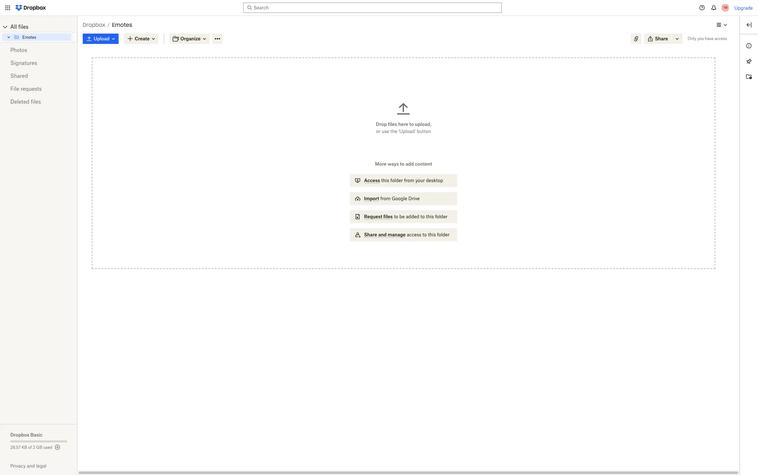 Task type: vqa. For each thing, say whether or not it's contained in the screenshot.
edit
no



Task type: locate. For each thing, give the bounding box(es) containing it.
the
[[391, 129, 398, 134]]

dropbox link
[[83, 21, 106, 29]]

0 vertical spatial share
[[656, 36, 669, 41]]

1 vertical spatial from
[[381, 196, 391, 202]]

emotes inside all files tree
[[22, 35, 36, 40]]

upload,
[[415, 122, 432, 127]]

2 vertical spatial folder
[[438, 232, 450, 238]]

files inside tree
[[18, 24, 29, 30]]

from left your
[[404, 178, 415, 183]]

1 horizontal spatial access
[[715, 36, 728, 41]]

0 horizontal spatial share
[[364, 232, 378, 238]]

this right access
[[382, 178, 390, 183]]

shared link
[[10, 70, 67, 82]]

and left legal
[[27, 464, 35, 469]]

0 vertical spatial dropbox
[[83, 22, 106, 28]]

import
[[364, 196, 380, 202]]

dropbox up 28.57
[[10, 433, 29, 438]]

2
[[33, 446, 35, 451]]

files down file requests link
[[31, 99, 41, 105]]

this right added
[[426, 214, 434, 220]]

deleted files link
[[10, 95, 67, 108]]

files inside drop files here to upload, or use the 'upload' button
[[388, 122, 398, 127]]

files left be
[[384, 214, 393, 220]]

legal
[[36, 464, 46, 469]]

open activity image
[[746, 73, 754, 81]]

0 vertical spatial and
[[379, 232, 387, 238]]

this
[[382, 178, 390, 183], [426, 214, 434, 220], [428, 232, 436, 238]]

from
[[404, 178, 415, 183], [381, 196, 391, 202]]

0 vertical spatial from
[[404, 178, 415, 183]]

0 horizontal spatial access
[[407, 232, 422, 238]]

and left manage
[[379, 232, 387, 238]]

files
[[18, 24, 29, 30], [31, 99, 41, 105], [388, 122, 398, 127], [384, 214, 393, 220]]

access right have
[[715, 36, 728, 41]]

0 horizontal spatial and
[[27, 464, 35, 469]]

/
[[107, 22, 110, 27]]

to
[[410, 122, 414, 127], [400, 161, 405, 167], [394, 214, 399, 220], [421, 214, 425, 220], [423, 232, 427, 238]]

1 vertical spatial this
[[426, 214, 434, 220]]

to down request files to be added to this folder
[[423, 232, 427, 238]]

0 vertical spatial access
[[715, 36, 728, 41]]

1 vertical spatial dropbox
[[10, 433, 29, 438]]

to right added
[[421, 214, 425, 220]]

folder
[[391, 178, 403, 183], [436, 214, 448, 220], [438, 232, 450, 238]]

drive
[[409, 196, 420, 202]]

files up the
[[388, 122, 398, 127]]

0 horizontal spatial dropbox
[[10, 433, 29, 438]]

1 vertical spatial and
[[27, 464, 35, 469]]

1 horizontal spatial dropbox
[[83, 22, 106, 28]]

1 horizontal spatial emotes
[[112, 22, 132, 28]]

more ways to add content
[[375, 161, 433, 167]]

share and manage access to this folder
[[364, 232, 450, 238]]

share
[[656, 36, 669, 41], [364, 232, 378, 238]]

signatures
[[10, 60, 37, 66]]

only you have access
[[688, 36, 728, 41]]

to right here at the top right of page
[[410, 122, 414, 127]]

emotes down all files
[[22, 35, 36, 40]]

Search in folder "Dropbox" text field
[[254, 4, 490, 11]]

and inside more ways to add content element
[[379, 232, 387, 238]]

dropbox
[[83, 22, 106, 28], [10, 433, 29, 438]]

emotes link
[[13, 33, 71, 41]]

file requests link
[[10, 82, 67, 95]]

'upload'
[[399, 129, 416, 134]]

1 vertical spatial emotes
[[22, 35, 36, 40]]

dropbox left /
[[83, 22, 106, 28]]

access inside more ways to add content element
[[407, 232, 422, 238]]

share left only
[[656, 36, 669, 41]]

deleted
[[10, 99, 29, 105]]

1 vertical spatial share
[[364, 232, 378, 238]]

here
[[399, 122, 409, 127]]

access this folder from your desktop
[[364, 178, 444, 183]]

desktop
[[427, 178, 444, 183]]

organize
[[181, 36, 201, 41]]

1 horizontal spatial and
[[379, 232, 387, 238]]

share inside share button
[[656, 36, 669, 41]]

deleted files
[[10, 99, 41, 105]]

create button
[[124, 34, 159, 44]]

this down request files to be added to this folder
[[428, 232, 436, 238]]

be
[[400, 214, 405, 220]]

manage
[[388, 232, 406, 238]]

and for legal
[[27, 464, 35, 469]]

from right import
[[381, 196, 391, 202]]

share inside more ways to add content element
[[364, 232, 378, 238]]

access right manage
[[407, 232, 422, 238]]

0 horizontal spatial emotes
[[22, 35, 36, 40]]

drop
[[376, 122, 387, 127]]

files inside more ways to add content element
[[384, 214, 393, 220]]

privacy and legal link
[[10, 464, 78, 469]]

files right 'all'
[[18, 24, 29, 30]]

open information panel image
[[746, 42, 754, 50]]

shared
[[10, 73, 28, 79]]

0 horizontal spatial from
[[381, 196, 391, 202]]

gb
[[36, 446, 42, 451]]

upload button
[[83, 34, 119, 44]]

1 vertical spatial access
[[407, 232, 422, 238]]

0 vertical spatial emotes
[[112, 22, 132, 28]]

share button
[[645, 34, 673, 44]]

1 horizontal spatial share
[[656, 36, 669, 41]]

emotes
[[112, 22, 132, 28], [22, 35, 36, 40]]

1 horizontal spatial from
[[404, 178, 415, 183]]

share down request
[[364, 232, 378, 238]]

dropbox / emotes
[[83, 22, 132, 28]]

upload
[[94, 36, 110, 41]]

access
[[715, 36, 728, 41], [407, 232, 422, 238]]

get more space image
[[54, 444, 61, 452]]

emotes right /
[[112, 22, 132, 28]]

and
[[379, 232, 387, 238], [27, 464, 35, 469]]

photos
[[10, 47, 27, 53]]

to inside drop files here to upload, or use the 'upload' button
[[410, 122, 414, 127]]

you
[[698, 36, 705, 41]]

used
[[43, 446, 52, 451]]

all
[[10, 24, 17, 30]]



Task type: describe. For each thing, give the bounding box(es) containing it.
files for request
[[384, 214, 393, 220]]

all files tree
[[1, 22, 78, 42]]

create
[[135, 36, 150, 41]]

button
[[417, 129, 432, 134]]

open pinned items image
[[746, 58, 754, 65]]

organize button
[[170, 34, 210, 44]]

files for deleted
[[31, 99, 41, 105]]

added
[[406, 214, 420, 220]]

google
[[392, 196, 408, 202]]

signatures link
[[10, 57, 67, 70]]

dropbox for dropbox / emotes
[[83, 22, 106, 28]]

to left add
[[400, 161, 405, 167]]

request
[[364, 214, 383, 220]]

dropbox basic
[[10, 433, 43, 438]]

all files link
[[10, 22, 78, 32]]

more
[[375, 161, 387, 167]]

requests
[[21, 86, 42, 92]]

dropbox logo - go to the homepage image
[[13, 3, 48, 13]]

to left be
[[394, 214, 399, 220]]

have
[[706, 36, 714, 41]]

access for manage
[[407, 232, 422, 238]]

privacy and legal
[[10, 464, 46, 469]]

ways
[[388, 161, 399, 167]]

2 vertical spatial this
[[428, 232, 436, 238]]

content
[[415, 161, 433, 167]]

access
[[364, 178, 380, 183]]

use
[[382, 129, 390, 134]]

28.57
[[10, 446, 21, 451]]

request files to be added to this folder
[[364, 214, 448, 220]]

1 vertical spatial folder
[[436, 214, 448, 220]]

add
[[406, 161, 414, 167]]

and for manage
[[379, 232, 387, 238]]

photos link
[[10, 44, 67, 57]]

kb
[[22, 446, 27, 451]]

file requests
[[10, 86, 42, 92]]

global header element
[[0, 0, 759, 16]]

all files
[[10, 24, 29, 30]]

of
[[28, 446, 32, 451]]

files for drop
[[388, 122, 398, 127]]

share for share and manage access to this folder
[[364, 232, 378, 238]]

basic
[[30, 433, 43, 438]]

open details pane image
[[746, 21, 754, 29]]

privacy
[[10, 464, 26, 469]]

upgrade
[[735, 5, 754, 11]]

tb
[[724, 5, 728, 10]]

your
[[416, 178, 425, 183]]

more ways to add content element
[[349, 161, 459, 248]]

files for all
[[18, 24, 29, 30]]

dropbox for dropbox basic
[[10, 433, 29, 438]]

access for have
[[715, 36, 728, 41]]

file
[[10, 86, 19, 92]]

drop files here to upload, or use the 'upload' button
[[376, 122, 432, 134]]

28.57 kb of 2 gb used
[[10, 446, 52, 451]]

import from google drive
[[364, 196, 420, 202]]

tb button
[[721, 3, 731, 13]]

share for share
[[656, 36, 669, 41]]

0 vertical spatial this
[[382, 178, 390, 183]]

upgrade link
[[735, 5, 754, 11]]

only
[[688, 36, 697, 41]]

or
[[377, 129, 381, 134]]

0 vertical spatial folder
[[391, 178, 403, 183]]



